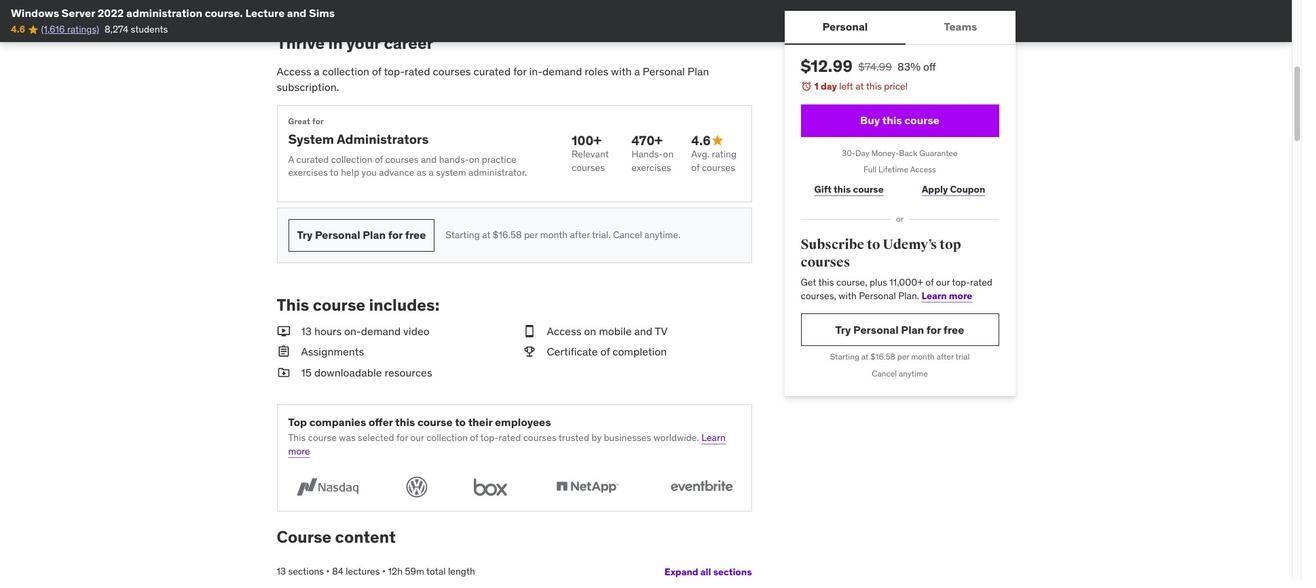 Task type: locate. For each thing, give the bounding box(es) containing it.
learn more down employees
[[288, 432, 726, 458]]

a right roles
[[634, 65, 640, 78]]

1 vertical spatial learn more link
[[288, 432, 726, 458]]

1 vertical spatial 4.6
[[692, 132, 711, 148]]

gift
[[815, 183, 832, 195]]

of right 11,000+ on the top
[[926, 277, 934, 289]]

this down $74.99
[[866, 80, 882, 92]]

more down top
[[288, 445, 310, 458]]

2 horizontal spatial access
[[910, 165, 936, 175]]

starting for starting at $16.58 per month after trial cancel anytime
[[830, 352, 860, 362]]

to inside great for system administrators a curated collection of courses and hands-on practice exercises to help you advance as a system administrator.
[[330, 167, 339, 179]]

demand left roles
[[543, 65, 582, 78]]

2 horizontal spatial on
[[663, 148, 674, 161]]

learn more link right plan.
[[922, 290, 973, 302]]

0 vertical spatial month
[[540, 229, 568, 241]]

of
[[372, 65, 382, 78], [375, 153, 383, 166], [692, 162, 700, 174], [926, 277, 934, 289], [601, 345, 610, 359], [470, 432, 478, 444]]

• right lectures
[[382, 566, 386, 578]]

0 vertical spatial collection
[[322, 65, 370, 78]]

0 horizontal spatial cancel
[[613, 229, 642, 241]]

our
[[936, 277, 950, 289], [411, 432, 424, 444]]

access inside access a collection of top-rated courses curated for in-demand roles with a personal plan subscription.
[[277, 65, 311, 78]]

of inside access a collection of top-rated courses curated for in-demand roles with a personal plan subscription.
[[372, 65, 382, 78]]

access up subscription.
[[277, 65, 311, 78]]

$16.58
[[493, 229, 522, 241], [871, 352, 896, 362]]

2 vertical spatial access
[[547, 325, 582, 338]]

0 horizontal spatial month
[[540, 229, 568, 241]]

1 horizontal spatial our
[[936, 277, 950, 289]]

month for trial
[[912, 352, 935, 362]]

box image
[[468, 475, 513, 501]]

1 vertical spatial and
[[421, 153, 437, 166]]

more
[[949, 290, 973, 302], [288, 445, 310, 458]]

for
[[513, 65, 527, 78], [312, 116, 324, 126], [388, 229, 403, 242], [927, 323, 941, 337], [397, 432, 408, 444]]

full
[[864, 165, 877, 175]]

2 sections from the left
[[714, 566, 752, 578]]

1 vertical spatial plan
[[363, 229, 386, 242]]

1 horizontal spatial learn more link
[[922, 290, 973, 302]]

2 horizontal spatial a
[[634, 65, 640, 78]]

1 horizontal spatial starting
[[830, 352, 860, 362]]

1 horizontal spatial small image
[[523, 324, 536, 339]]

learn inside "link"
[[702, 432, 726, 444]]

access up the certificate at the bottom of the page
[[547, 325, 582, 338]]

1 vertical spatial after
[[937, 352, 954, 362]]

1 vertical spatial more
[[288, 445, 310, 458]]

• left 84
[[326, 566, 330, 578]]

of up you
[[375, 153, 383, 166]]

access inside 30-day money-back guarantee full lifetime access
[[910, 165, 936, 175]]

1 horizontal spatial try
[[836, 323, 851, 337]]

avg.
[[692, 148, 710, 161]]

small image up "rating" at the right of the page
[[711, 134, 725, 147]]

0 horizontal spatial per
[[524, 229, 538, 241]]

collection inside great for system administrators a curated collection of courses and hands-on practice exercises to help you advance as a system administrator.
[[331, 153, 373, 166]]

1 vertical spatial 13
[[277, 566, 286, 578]]

month up anytime
[[912, 352, 935, 362]]

alarm image
[[801, 81, 812, 92]]

lectures
[[346, 566, 380, 578]]

try personal plan for free down you
[[297, 229, 426, 242]]

0 horizontal spatial access
[[277, 65, 311, 78]]

practice
[[482, 153, 517, 166]]

try personal plan for free
[[297, 229, 426, 242], [836, 323, 965, 337]]

1 vertical spatial curated
[[296, 153, 329, 166]]

curated left in-
[[474, 65, 511, 78]]

2022
[[98, 6, 124, 20]]

1 horizontal spatial rated
[[499, 432, 521, 444]]

with down course,
[[839, 290, 857, 302]]

with right roles
[[611, 65, 632, 78]]

cancel right trial.
[[613, 229, 642, 241]]

13
[[301, 325, 312, 338], [277, 566, 286, 578]]

top- down career
[[384, 65, 405, 78]]

0 horizontal spatial exercises
[[288, 167, 328, 179]]

was
[[339, 432, 356, 444]]

this course was selected for our collection of top-rated courses trusted by businesses worldwide.
[[288, 432, 699, 444]]

0 vertical spatial $16.58
[[493, 229, 522, 241]]

this
[[866, 80, 882, 92], [883, 113, 902, 127], [834, 183, 851, 195], [819, 277, 834, 289], [395, 416, 415, 429]]

0 vertical spatial access
[[277, 65, 311, 78]]

try personal plan for free link down you
[[288, 219, 435, 252]]

top- down their
[[481, 432, 499, 444]]

1 horizontal spatial and
[[421, 153, 437, 166]]

1 horizontal spatial 4.6
[[692, 132, 711, 148]]

0 vertical spatial small image
[[523, 324, 536, 339]]

top companies offer this course to their employees
[[288, 416, 551, 429]]

tab list
[[785, 11, 1016, 45]]

month for trial.
[[540, 229, 568, 241]]

after inside starting at $16.58 per month after trial cancel anytime
[[937, 352, 954, 362]]

0 vertical spatial our
[[936, 277, 950, 289]]

free inside thrive in your career element
[[405, 229, 426, 242]]

selected
[[358, 432, 394, 444]]

top- down top
[[952, 277, 971, 289]]

courses down career
[[433, 65, 471, 78]]

of inside great for system administrators a curated collection of courses and hands-on practice exercises to help you advance as a system administrator.
[[375, 153, 383, 166]]

after left trial at the right bottom of page
[[937, 352, 954, 362]]

thrive in your career
[[277, 32, 433, 53]]

apply coupon
[[922, 183, 986, 195]]

more for top companies offer this course to their employees
[[288, 445, 310, 458]]

0 vertical spatial with
[[611, 65, 632, 78]]

1 vertical spatial try
[[836, 323, 851, 337]]

free for the top try personal plan for free link
[[405, 229, 426, 242]]

after
[[570, 229, 590, 241], [937, 352, 954, 362]]

rated
[[405, 65, 430, 78], [971, 277, 993, 289], [499, 432, 521, 444]]

try personal plan for free inside thrive in your career element
[[297, 229, 426, 242]]

of down your
[[372, 65, 382, 78]]

small image left assignments
[[277, 344, 290, 360]]

1 horizontal spatial free
[[944, 323, 965, 337]]

for right great
[[312, 116, 324, 126]]

0 vertical spatial learn more link
[[922, 290, 973, 302]]

0 vertical spatial try personal plan for free
[[297, 229, 426, 242]]

cancel left anytime
[[872, 369, 897, 379]]

starting inside thrive in your career element
[[446, 229, 480, 241]]

money-
[[872, 148, 899, 158]]

per inside thrive in your career element
[[524, 229, 538, 241]]

and up as
[[421, 153, 437, 166]]

month left trial.
[[540, 229, 568, 241]]

0 horizontal spatial 4.6
[[11, 23, 25, 36]]

at
[[856, 80, 864, 92], [482, 229, 491, 241], [862, 352, 869, 362]]

0 horizontal spatial demand
[[361, 325, 401, 338]]

0 vertical spatial 13
[[301, 325, 312, 338]]

plan
[[688, 65, 709, 78], [363, 229, 386, 242], [901, 323, 924, 337]]

this for buy this course
[[883, 113, 902, 127]]

1 vertical spatial starting
[[830, 352, 860, 362]]

top- inside get this course, plus 11,000+ of our top-rated courses, with personal plan.
[[952, 277, 971, 289]]

1 vertical spatial demand
[[361, 325, 401, 338]]

1 horizontal spatial cancel
[[872, 369, 897, 379]]

free down as
[[405, 229, 426, 242]]

personal down plus
[[859, 290, 896, 302]]

for down advance at top left
[[388, 229, 403, 242]]

for inside great for system administrators a curated collection of courses and hands-on practice exercises to help you advance as a system administrator.
[[312, 116, 324, 126]]

learn more right plan.
[[922, 290, 973, 302]]

month
[[540, 229, 568, 241], [912, 352, 935, 362]]

13 for 13 sections • 84 lectures • 12h 59m total length
[[277, 566, 286, 578]]

this right 'gift'
[[834, 183, 851, 195]]

0 horizontal spatial learn more link
[[288, 432, 726, 458]]

course up back
[[905, 113, 940, 127]]

courses down subscribe
[[801, 254, 851, 271]]

certificate
[[547, 345, 598, 359]]

exercises inside great for system administrators a curated collection of courses and hands-on practice exercises to help you advance as a system administrator.
[[288, 167, 328, 179]]

0 vertical spatial free
[[405, 229, 426, 242]]

volkswagen image
[[402, 475, 432, 501]]

to left help
[[330, 167, 339, 179]]

free up trial at the right bottom of page
[[944, 323, 965, 337]]

buy this course
[[860, 113, 940, 127]]

small image left the certificate at the bottom of the page
[[523, 344, 536, 360]]

top- inside access a collection of top-rated courses curated for in-demand roles with a personal plan subscription.
[[384, 65, 405, 78]]

after inside thrive in your career element
[[570, 229, 590, 241]]

0 vertical spatial starting
[[446, 229, 480, 241]]

for left in-
[[513, 65, 527, 78]]

more inside "link"
[[288, 445, 310, 458]]

learn more link
[[922, 290, 973, 302], [288, 432, 726, 458]]

courses down relevant
[[572, 162, 605, 174]]

great
[[288, 116, 310, 126]]

top
[[288, 416, 307, 429]]

on left practice
[[469, 153, 480, 166]]

learn right plan.
[[922, 290, 947, 302]]

exercises down a
[[288, 167, 328, 179]]

on inside great for system administrators a curated collection of courses and hands-on practice exercises to help you advance as a system administrator.
[[469, 153, 480, 166]]

collection down 'top companies offer this course to their employees'
[[427, 432, 468, 444]]

learn
[[922, 290, 947, 302], [702, 432, 726, 444]]

small image
[[523, 324, 536, 339], [277, 365, 290, 380]]

starting inside starting at $16.58 per month after trial cancel anytime
[[830, 352, 860, 362]]

plan for the top try personal plan for free link
[[363, 229, 386, 242]]

top
[[940, 236, 961, 253]]

0 horizontal spatial small image
[[277, 365, 290, 380]]

2 vertical spatial at
[[862, 352, 869, 362]]

to inside the subscribe to udemy's top courses
[[867, 236, 881, 253]]

worldwide.
[[654, 432, 699, 444]]

this inside get this course, plus 11,000+ of our top-rated courses, with personal plan.
[[819, 277, 834, 289]]

more right plan.
[[949, 290, 973, 302]]

relevant
[[572, 148, 609, 161]]

access down back
[[910, 165, 936, 175]]

1 sections from the left
[[288, 566, 324, 578]]

curated down system
[[296, 153, 329, 166]]

2 vertical spatial collection
[[427, 432, 468, 444]]

nasdaq image
[[288, 475, 366, 501]]

courses up advance at top left
[[385, 153, 419, 166]]

offer
[[369, 416, 393, 429]]

and left the sims
[[287, 6, 307, 20]]

1 vertical spatial cancel
[[872, 369, 897, 379]]

courses inside the 'avg. rating of courses'
[[702, 162, 736, 174]]

try personal plan for free link
[[288, 219, 435, 252], [801, 314, 999, 347]]

month inside starting at $16.58 per month after trial cancel anytime
[[912, 352, 935, 362]]

and
[[287, 6, 307, 20], [421, 153, 437, 166], [635, 325, 653, 338]]

0 vertical spatial try
[[297, 229, 313, 242]]

0 horizontal spatial our
[[411, 432, 424, 444]]

1 horizontal spatial demand
[[543, 65, 582, 78]]

1 horizontal spatial sections
[[714, 566, 752, 578]]

a right as
[[429, 167, 434, 179]]

2 horizontal spatial rated
[[971, 277, 993, 289]]

demand inside access a collection of top-rated courses curated for in-demand roles with a personal plan subscription.
[[543, 65, 582, 78]]

small image left hours
[[277, 324, 290, 339]]

on left mobile
[[584, 325, 597, 338]]

0 horizontal spatial try personal plan for free
[[297, 229, 426, 242]]

$74.99
[[858, 60, 892, 73]]

0 horizontal spatial 13
[[277, 566, 286, 578]]

expand all sections
[[665, 566, 752, 578]]

0 vertical spatial and
[[287, 6, 307, 20]]

0 horizontal spatial sections
[[288, 566, 324, 578]]

$16.58 for starting at $16.58 per month after trial cancel anytime
[[871, 352, 896, 362]]

at for starting at $16.58 per month after trial. cancel anytime.
[[482, 229, 491, 241]]

2 vertical spatial plan
[[901, 323, 924, 337]]

this up courses,
[[819, 277, 834, 289]]

try
[[297, 229, 313, 242], [836, 323, 851, 337]]

our right 11,000+ on the top
[[936, 277, 950, 289]]

$16.58 inside starting at $16.58 per month after trial cancel anytime
[[871, 352, 896, 362]]

access for access a collection of top-rated courses curated for in-demand roles with a personal plan subscription.
[[277, 65, 311, 78]]

1 vertical spatial this
[[288, 432, 306, 444]]

1 horizontal spatial try personal plan for free
[[836, 323, 965, 337]]

this right the buy at the right of page
[[883, 113, 902, 127]]

1 vertical spatial to
[[867, 236, 881, 253]]

cancel for anytime.
[[613, 229, 642, 241]]

83%
[[898, 60, 921, 73]]

trusted
[[559, 432, 590, 444]]

on right 470+
[[663, 148, 674, 161]]

1 vertical spatial learn
[[702, 432, 726, 444]]

starting down system
[[446, 229, 480, 241]]

personal inside button
[[823, 20, 868, 34]]

after for trial
[[937, 352, 954, 362]]

0 horizontal spatial after
[[570, 229, 590, 241]]

1 vertical spatial with
[[839, 290, 857, 302]]

0 horizontal spatial to
[[330, 167, 339, 179]]

try personal plan for free down plan.
[[836, 323, 965, 337]]

at inside thrive in your career element
[[482, 229, 491, 241]]

small image
[[711, 134, 725, 147], [277, 324, 290, 339], [277, 344, 290, 360], [523, 344, 536, 360]]

by
[[592, 432, 602, 444]]

learn more link down employees
[[288, 432, 726, 458]]

4.6
[[11, 23, 25, 36], [692, 132, 711, 148]]

of inside get this course, plus 11,000+ of our top-rated courses, with personal plan.
[[926, 277, 934, 289]]

personal inside get this course, plus 11,000+ of our top-rated courses, with personal plan.
[[859, 290, 896, 302]]

1 horizontal spatial learn more
[[922, 290, 973, 302]]

month inside thrive in your career element
[[540, 229, 568, 241]]

per for trial
[[898, 352, 910, 362]]

this
[[277, 295, 309, 316], [288, 432, 306, 444]]

courses inside great for system administrators a curated collection of courses and hands-on practice exercises to help you advance as a system administrator.
[[385, 153, 419, 166]]

$16.58 inside thrive in your career element
[[493, 229, 522, 241]]

starting down courses,
[[830, 352, 860, 362]]

4.6 inside thrive in your career element
[[692, 132, 711, 148]]

great for system administrators a curated collection of courses and hands-on practice exercises to help you advance as a system administrator.
[[288, 116, 527, 179]]

0 horizontal spatial top-
[[384, 65, 405, 78]]

for inside access a collection of top-rated courses curated for in-demand roles with a personal plan subscription.
[[513, 65, 527, 78]]

plan for the rightmost try personal plan for free link
[[901, 323, 924, 337]]

0 horizontal spatial starting
[[446, 229, 480, 241]]

demand down this course includes: at the bottom left of the page
[[361, 325, 401, 338]]

downloadable
[[314, 366, 382, 379]]

and left tv
[[635, 325, 653, 338]]

sections left 84
[[288, 566, 324, 578]]

students
[[131, 23, 168, 36]]

1 horizontal spatial a
[[429, 167, 434, 179]]

personal up '$12.99'
[[823, 20, 868, 34]]

roles
[[585, 65, 609, 78]]

try inside thrive in your career element
[[297, 229, 313, 242]]

0 horizontal spatial learn more
[[288, 432, 726, 458]]

1 vertical spatial access
[[910, 165, 936, 175]]

after left trial.
[[570, 229, 590, 241]]

13 left hours
[[301, 325, 312, 338]]

and inside great for system administrators a curated collection of courses and hands-on practice exercises to help you advance as a system administrator.
[[421, 153, 437, 166]]

try personal plan for free link up starting at $16.58 per month after trial cancel anytime
[[801, 314, 999, 347]]

this inside "button"
[[883, 113, 902, 127]]

4.6 left "rating" at the right of the page
[[692, 132, 711, 148]]

1 • from the left
[[326, 566, 330, 578]]

for down 'top companies offer this course to their employees'
[[397, 432, 408, 444]]

curated inside great for system administrators a curated collection of courses and hands-on practice exercises to help you advance as a system administrator.
[[296, 153, 329, 166]]

to left udemy's
[[867, 236, 881, 253]]

demand
[[543, 65, 582, 78], [361, 325, 401, 338]]

administrator.
[[469, 167, 527, 179]]

to left their
[[455, 416, 466, 429]]

personal right roles
[[643, 65, 685, 78]]

0 horizontal spatial a
[[314, 65, 320, 78]]

collection up help
[[331, 153, 373, 166]]

4.6 down the windows
[[11, 23, 25, 36]]

0 vertical spatial more
[[949, 290, 973, 302]]

expand all sections button
[[665, 559, 752, 581]]

access a collection of top-rated courses curated for in-demand roles with a personal plan subscription.
[[277, 65, 709, 94]]

for up anytime
[[927, 323, 941, 337]]

0 horizontal spatial and
[[287, 6, 307, 20]]

0 vertical spatial learn more
[[922, 290, 973, 302]]

0 vertical spatial learn
[[922, 290, 947, 302]]

1 vertical spatial rated
[[971, 277, 993, 289]]

this down top
[[288, 432, 306, 444]]

sections
[[288, 566, 324, 578], [714, 566, 752, 578]]

1 vertical spatial try personal plan for free link
[[801, 314, 999, 347]]

1 horizontal spatial after
[[937, 352, 954, 362]]

our down 'top companies offer this course to their employees'
[[411, 432, 424, 444]]

subscribe to udemy's top courses
[[801, 236, 961, 271]]

advance
[[379, 167, 415, 179]]

cancel inside starting at $16.58 per month after trial cancel anytime
[[872, 369, 897, 379]]

assignments
[[301, 345, 364, 359]]

administration
[[126, 6, 202, 20]]

get this course, plus 11,000+ of our top-rated courses, with personal plan.
[[801, 277, 993, 302]]

sections right all
[[714, 566, 752, 578]]

starting at $16.58 per month after trial cancel anytime
[[830, 352, 970, 379]]

starting
[[446, 229, 480, 241], [830, 352, 860, 362]]

13 down course
[[277, 566, 286, 578]]

collection
[[322, 65, 370, 78], [331, 153, 373, 166], [427, 432, 468, 444]]

1 vertical spatial try personal plan for free
[[836, 323, 965, 337]]

1 vertical spatial learn more
[[288, 432, 726, 458]]

with inside get this course, plus 11,000+ of our top-rated courses, with personal plan.
[[839, 290, 857, 302]]

1 horizontal spatial curated
[[474, 65, 511, 78]]

businesses
[[604, 432, 652, 444]]

cancel inside thrive in your career element
[[613, 229, 642, 241]]

per inside starting at $16.58 per month after trial cancel anytime
[[898, 352, 910, 362]]

15 downloadable resources
[[301, 366, 432, 379]]

of down avg.
[[692, 162, 700, 174]]

0 horizontal spatial •
[[326, 566, 330, 578]]

0 vertical spatial after
[[570, 229, 590, 241]]

1 horizontal spatial month
[[912, 352, 935, 362]]

0 horizontal spatial curated
[[296, 153, 329, 166]]

companies
[[309, 416, 366, 429]]

1 horizontal spatial with
[[839, 290, 857, 302]]

tab list containing personal
[[785, 11, 1016, 45]]

exercises inside 470+ hands-on exercises
[[632, 162, 671, 174]]

collection down thrive in your career
[[322, 65, 370, 78]]

a up subscription.
[[314, 65, 320, 78]]

learn more for subscribe to udemy's top courses
[[922, 290, 973, 302]]

at inside starting at $16.58 per month after trial cancel anytime
[[862, 352, 869, 362]]

buy this course button
[[801, 104, 999, 137]]

1 horizontal spatial try personal plan for free link
[[801, 314, 999, 347]]

mobile
[[599, 325, 632, 338]]

this up assignments
[[277, 295, 309, 316]]

curated inside access a collection of top-rated courses curated for in-demand roles with a personal plan subscription.
[[474, 65, 511, 78]]

0 horizontal spatial try personal plan for free link
[[288, 219, 435, 252]]

plan inside access a collection of top-rated courses curated for in-demand roles with a personal plan subscription.
[[688, 65, 709, 78]]

0 vertical spatial curated
[[474, 65, 511, 78]]

learn right worldwide. in the bottom right of the page
[[702, 432, 726, 444]]

this for gift this course
[[834, 183, 851, 195]]

free for the rightmost try personal plan for free link
[[944, 323, 965, 337]]

apply
[[922, 183, 948, 195]]

1 horizontal spatial to
[[455, 416, 466, 429]]

gift this course link
[[801, 176, 898, 203]]

access
[[277, 65, 311, 78], [910, 165, 936, 175], [547, 325, 582, 338]]

with
[[611, 65, 632, 78], [839, 290, 857, 302]]

0 vertical spatial rated
[[405, 65, 430, 78]]

(1,616
[[41, 23, 65, 36]]

2 horizontal spatial top-
[[952, 277, 971, 289]]

exercises down hands- at the top of page
[[632, 162, 671, 174]]

courses down "rating" at the right of the page
[[702, 162, 736, 174]]

udemy's
[[883, 236, 937, 253]]

2 • from the left
[[382, 566, 386, 578]]

personal up starting at $16.58 per month after trial cancel anytime
[[854, 323, 899, 337]]

rated inside access a collection of top-rated courses curated for in-demand roles with a personal plan subscription.
[[405, 65, 430, 78]]

0 horizontal spatial more
[[288, 445, 310, 458]]



Task type: vqa. For each thing, say whether or not it's contained in the screenshot.
Starting at $16.58 per month after trial Cancel anytime
yes



Task type: describe. For each thing, give the bounding box(es) containing it.
0 vertical spatial at
[[856, 80, 864, 92]]

your
[[347, 32, 380, 53]]

certificate of completion
[[547, 345, 667, 359]]

rated inside get this course, plus 11,000+ of our top-rated courses, with personal plan.
[[971, 277, 993, 289]]

system
[[436, 167, 466, 179]]

(1,616 ratings)
[[41, 23, 99, 36]]

0 vertical spatial 4.6
[[11, 23, 25, 36]]

course,
[[837, 277, 868, 289]]

this for this course was selected for our collection of top-rated courses trusted by businesses worldwide.
[[288, 432, 306, 444]]

content
[[335, 527, 396, 548]]

course.
[[205, 6, 243, 20]]

personal down help
[[315, 229, 360, 242]]

13 for 13 hours on-demand video
[[301, 325, 312, 338]]

hands-
[[632, 148, 663, 161]]

13 hours on-demand video
[[301, 325, 430, 338]]

1 day left at this price!
[[815, 80, 908, 92]]

guarantee
[[920, 148, 958, 158]]

at for starting at $16.58 per month after trial cancel anytime
[[862, 352, 869, 362]]

small image for access
[[523, 324, 536, 339]]

13 sections • 84 lectures • 12h 59m total length
[[277, 566, 475, 578]]

with inside access a collection of top-rated courses curated for in-demand roles with a personal plan subscription.
[[611, 65, 632, 78]]

0 vertical spatial try personal plan for free link
[[288, 219, 435, 252]]

left
[[840, 80, 854, 92]]

course inside "button"
[[905, 113, 940, 127]]

of down their
[[470, 432, 478, 444]]

personal button
[[785, 11, 906, 43]]

small image for 15
[[277, 365, 290, 380]]

small image inside thrive in your career element
[[711, 134, 725, 147]]

plan.
[[899, 290, 920, 302]]

courses inside access a collection of top-rated courses curated for in-demand roles with a personal plan subscription.
[[433, 65, 471, 78]]

our inside get this course, plus 11,000+ of our top-rated courses, with personal plan.
[[936, 277, 950, 289]]

small image for certificate of completion
[[523, 344, 536, 360]]

teams
[[944, 20, 978, 34]]

trial.
[[592, 229, 611, 241]]

course content
[[277, 527, 396, 548]]

small image for assignments
[[277, 344, 290, 360]]

windows
[[11, 6, 59, 20]]

30-
[[842, 148, 856, 158]]

resources
[[385, 366, 432, 379]]

lifetime
[[879, 165, 909, 175]]

collection for selected
[[427, 432, 468, 444]]

windows server 2022 administration course. lecture and sims
[[11, 6, 335, 20]]

cancel for anytime
[[872, 369, 897, 379]]

thrive in your career element
[[277, 32, 752, 264]]

hands-
[[439, 153, 469, 166]]

you
[[362, 167, 377, 179]]

$12.99 $74.99 83% off
[[801, 56, 936, 77]]

learn more link for subscribe to udemy's top courses
[[922, 290, 973, 302]]

collection for administrators
[[331, 153, 373, 166]]

course down companies
[[308, 432, 337, 444]]

this for this course includes:
[[277, 295, 309, 316]]

sims
[[309, 6, 335, 20]]

hours
[[314, 325, 342, 338]]

try for the rightmost try personal plan for free link
[[836, 323, 851, 337]]

12h 59m
[[388, 566, 424, 578]]

course down full
[[853, 183, 884, 195]]

includes:
[[369, 295, 440, 316]]

small image for 13 hours on-demand video
[[277, 324, 290, 339]]

on-
[[344, 325, 361, 338]]

courses inside the subscribe to udemy's top courses
[[801, 254, 851, 271]]

tv
[[655, 325, 668, 338]]

starting for starting at $16.58 per month after trial. cancel anytime.
[[446, 229, 480, 241]]

personal inside access a collection of top-rated courses curated for in-demand roles with a personal plan subscription.
[[643, 65, 685, 78]]

1 horizontal spatial on
[[584, 325, 597, 338]]

2 vertical spatial to
[[455, 416, 466, 429]]

gift this course
[[815, 183, 884, 195]]

server
[[62, 6, 95, 20]]

ratings)
[[67, 23, 99, 36]]

this for get this course, plus 11,000+ of our top-rated courses, with personal plan.
[[819, 277, 834, 289]]

subscription.
[[277, 80, 339, 94]]

course
[[277, 527, 332, 548]]

help
[[341, 167, 359, 179]]

courses inside "100+ relevant courses"
[[572, 162, 605, 174]]

learn more link for top companies offer this course to their employees
[[288, 432, 726, 458]]

administrators
[[337, 131, 429, 148]]

employees
[[495, 416, 551, 429]]

a
[[288, 153, 294, 166]]

eventbrite image
[[663, 475, 741, 501]]

in
[[328, 32, 343, 53]]

8,274 students
[[105, 23, 168, 36]]

teams button
[[906, 11, 1016, 43]]

as
[[417, 167, 427, 179]]

2 vertical spatial and
[[635, 325, 653, 338]]

$16.58 for starting at $16.58 per month after trial. cancel anytime.
[[493, 229, 522, 241]]

84
[[332, 566, 344, 578]]

$12.99
[[801, 56, 853, 77]]

course up hours
[[313, 295, 366, 316]]

anytime.
[[645, 229, 681, 241]]

system
[[288, 131, 334, 148]]

1
[[815, 80, 819, 92]]

avg. rating of courses
[[692, 148, 737, 174]]

after for trial.
[[570, 229, 590, 241]]

system administrators link
[[288, 131, 429, 148]]

price!
[[884, 80, 908, 92]]

try personal plan for free for the top try personal plan for free link
[[297, 229, 426, 242]]

8,274
[[105, 23, 128, 36]]

get
[[801, 277, 817, 289]]

try for the top try personal plan for free link
[[297, 229, 313, 242]]

day
[[821, 80, 837, 92]]

subscribe
[[801, 236, 865, 253]]

sections inside expand all sections dropdown button
[[714, 566, 752, 578]]

coupon
[[950, 183, 986, 195]]

off
[[924, 60, 936, 73]]

back
[[899, 148, 918, 158]]

learn for top companies offer this course to their employees
[[702, 432, 726, 444]]

try personal plan for free for the rightmost try personal plan for free link
[[836, 323, 965, 337]]

plus
[[870, 277, 888, 289]]

learn more for top companies offer this course to their employees
[[288, 432, 726, 458]]

video
[[403, 325, 430, 338]]

a inside great for system administrators a curated collection of courses and hands-on practice exercises to help you advance as a system administrator.
[[429, 167, 434, 179]]

expand
[[665, 566, 699, 578]]

collection inside access a collection of top-rated courses curated for in-demand roles with a personal plan subscription.
[[322, 65, 370, 78]]

netapp image
[[549, 475, 627, 501]]

learn for subscribe to udemy's top courses
[[922, 290, 947, 302]]

on inside 470+ hands-on exercises
[[663, 148, 674, 161]]

per for trial.
[[524, 229, 538, 241]]

courses,
[[801, 290, 837, 302]]

career
[[384, 32, 433, 53]]

access for access on mobile and tv
[[547, 325, 582, 338]]

more for subscribe to udemy's top courses
[[949, 290, 973, 302]]

trial
[[956, 352, 970, 362]]

this right offer
[[395, 416, 415, 429]]

of inside the 'avg. rating of courses'
[[692, 162, 700, 174]]

30-day money-back guarantee full lifetime access
[[842, 148, 958, 175]]

course left their
[[418, 416, 453, 429]]

rating
[[712, 148, 737, 161]]

2 vertical spatial top-
[[481, 432, 499, 444]]

1 vertical spatial our
[[411, 432, 424, 444]]

completion
[[613, 345, 667, 359]]

of down access on mobile and tv
[[601, 345, 610, 359]]

courses down employees
[[523, 432, 557, 444]]



